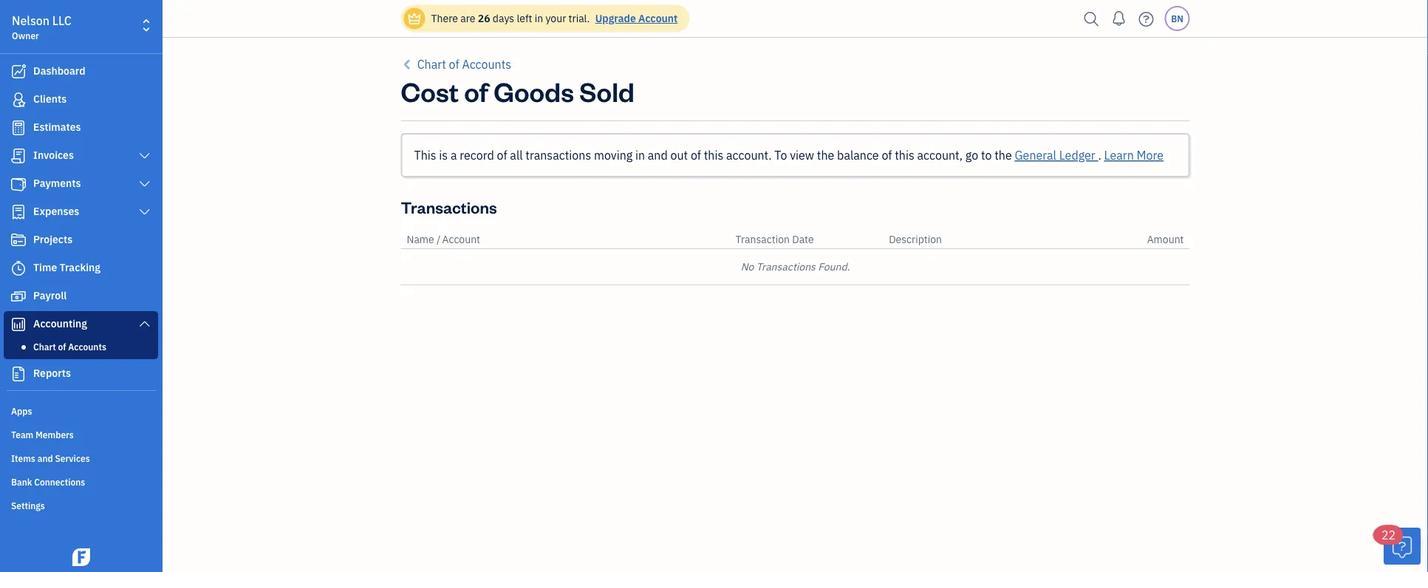 Task type: vqa. For each thing, say whether or not it's contained in the screenshot.
the leftmost Chart of Accounts link
yes



Task type: locate. For each thing, give the bounding box(es) containing it.
1 horizontal spatial this
[[895, 147, 915, 163]]

out
[[671, 147, 688, 163]]

timer image
[[10, 261, 27, 276]]

the right the to
[[995, 147, 1012, 163]]

1 horizontal spatial accounts
[[462, 57, 512, 72]]

0 horizontal spatial chart
[[33, 341, 56, 353]]

and
[[648, 147, 668, 163], [37, 452, 53, 464]]

this is a record of all transactions moving in and out of this account. to view the balance of this account, go to the general ledger . learn more
[[414, 147, 1164, 163]]

description
[[889, 232, 942, 246]]

0 vertical spatial chart of accounts
[[417, 57, 512, 72]]

found.
[[818, 260, 850, 273]]

sold
[[580, 73, 635, 108]]

payroll
[[33, 289, 67, 302]]

clients
[[33, 92, 67, 106]]

expenses link
[[4, 199, 158, 225]]

accounts up cost of goods sold
[[462, 57, 512, 72]]

1 vertical spatial chart
[[33, 341, 56, 353]]

in
[[535, 11, 543, 25], [636, 147, 645, 163]]

1 horizontal spatial chart of accounts link
[[401, 55, 512, 73]]

notifications image
[[1108, 4, 1131, 33]]

freshbooks image
[[69, 548, 93, 566]]

1 the from the left
[[817, 147, 835, 163]]

chart of accounts down accounting link
[[33, 341, 106, 353]]

0 horizontal spatial account
[[442, 232, 480, 246]]

of up cost
[[449, 57, 459, 72]]

1 horizontal spatial chart
[[417, 57, 446, 72]]

1 horizontal spatial account
[[639, 11, 678, 25]]

account right upgrade
[[639, 11, 678, 25]]

main element
[[0, 0, 200, 572]]

1 horizontal spatial the
[[995, 147, 1012, 163]]

chart up the reports
[[33, 341, 56, 353]]

the right view
[[817, 147, 835, 163]]

0 vertical spatial transactions
[[401, 196, 497, 217]]

chevron large down image up chevron large down icon
[[138, 150, 152, 162]]

no
[[741, 260, 754, 273]]

0 horizontal spatial chart of accounts link
[[7, 338, 155, 356]]

a
[[451, 147, 457, 163]]

no transactions found.
[[741, 260, 850, 273]]

0 horizontal spatial the
[[817, 147, 835, 163]]

chart of accounts link up reports link
[[7, 338, 155, 356]]

chevron large down image for accounting
[[138, 318, 152, 330]]

llc
[[52, 13, 72, 28]]

1 vertical spatial chart of accounts
[[33, 341, 106, 353]]

chart right chevronleft icon
[[417, 57, 446, 72]]

1 horizontal spatial and
[[648, 147, 668, 163]]

chart of accounts link down the there at the left of the page
[[401, 55, 512, 73]]

chevron large down image inside invoices link
[[138, 150, 152, 162]]

chart of accounts up cost
[[417, 57, 512, 72]]

0 horizontal spatial this
[[704, 147, 724, 163]]

clients link
[[4, 86, 158, 113]]

1 vertical spatial chevron large down image
[[138, 206, 152, 218]]

and left the out
[[648, 147, 668, 163]]

goods
[[494, 73, 574, 108]]

account right /
[[442, 232, 480, 246]]

and right items
[[37, 452, 53, 464]]

1 horizontal spatial in
[[636, 147, 645, 163]]

chevronleft image
[[401, 55, 415, 73]]

all
[[510, 147, 523, 163]]

transactions
[[526, 147, 591, 163]]

learn
[[1105, 147, 1134, 163]]

0 vertical spatial and
[[648, 147, 668, 163]]

is
[[439, 147, 448, 163]]

dashboard link
[[4, 58, 158, 85]]

22
[[1382, 527, 1396, 543]]

0 horizontal spatial and
[[37, 452, 53, 464]]

nelson llc owner
[[12, 13, 72, 41]]

this left the account,
[[895, 147, 915, 163]]

chevron large down image down chevron large down icon
[[138, 206, 152, 218]]

tracking
[[60, 261, 101, 274]]

/
[[437, 232, 441, 246]]

chevron large down image
[[138, 178, 152, 190]]

chart of accounts link
[[401, 55, 512, 73], [7, 338, 155, 356]]

1 vertical spatial transactions
[[757, 260, 816, 273]]

there are 26 days left in your trial. upgrade account
[[431, 11, 678, 25]]

1 vertical spatial account
[[442, 232, 480, 246]]

and inside main 'element'
[[37, 452, 53, 464]]

moving
[[594, 147, 633, 163]]

1 vertical spatial in
[[636, 147, 645, 163]]

1 horizontal spatial chart of accounts
[[417, 57, 512, 72]]

account
[[639, 11, 678, 25], [442, 232, 480, 246]]

1 chevron large down image from the top
[[138, 150, 152, 162]]

balance
[[838, 147, 879, 163]]

transactions up name / account
[[401, 196, 497, 217]]

the
[[817, 147, 835, 163], [995, 147, 1012, 163]]

0 horizontal spatial accounts
[[68, 341, 106, 353]]

1 this from the left
[[704, 147, 724, 163]]

go to help image
[[1135, 8, 1159, 30]]

of down accounting
[[58, 341, 66, 353]]

general
[[1015, 147, 1057, 163]]

project image
[[10, 233, 27, 248]]

settings
[[11, 500, 45, 511]]

chart
[[417, 57, 446, 72], [33, 341, 56, 353]]

report image
[[10, 367, 27, 381]]

payments
[[33, 176, 81, 190]]

time tracking
[[33, 261, 101, 274]]

0 vertical spatial chart
[[417, 57, 446, 72]]

1 vertical spatial accounts
[[68, 341, 106, 353]]

team members link
[[4, 423, 158, 445]]

cost of goods sold
[[401, 73, 635, 108]]

apps link
[[4, 399, 158, 421]]

0 vertical spatial chevron large down image
[[138, 150, 152, 162]]

3 chevron large down image from the top
[[138, 318, 152, 330]]

to
[[775, 147, 787, 163]]

transactions down transaction date
[[757, 260, 816, 273]]

estimates
[[33, 120, 81, 134]]

learn more link
[[1105, 147, 1164, 163]]

of
[[449, 57, 459, 72], [464, 73, 489, 108], [497, 147, 507, 163], [691, 147, 701, 163], [882, 147, 892, 163], [58, 341, 66, 353]]

2 vertical spatial chevron large down image
[[138, 318, 152, 330]]

amount
[[1148, 232, 1184, 246]]

transactions
[[401, 196, 497, 217], [757, 260, 816, 273]]

accounting
[[33, 317, 87, 330]]

ledger
[[1060, 147, 1096, 163]]

1 vertical spatial and
[[37, 452, 53, 464]]

resource center badge image
[[1384, 528, 1421, 565]]

account,
[[918, 147, 963, 163]]

date
[[793, 232, 814, 246]]

0 vertical spatial in
[[535, 11, 543, 25]]

2 this from the left
[[895, 147, 915, 163]]

name link
[[407, 232, 437, 246]]

invoices link
[[4, 143, 158, 169]]

0 horizontal spatial chart of accounts
[[33, 341, 106, 353]]

go
[[966, 147, 979, 163]]

payment image
[[10, 177, 27, 191]]

items and services link
[[4, 446, 158, 469]]

dashboard
[[33, 64, 85, 78]]

estimates link
[[4, 115, 158, 141]]

in right moving at the top left of page
[[636, 147, 645, 163]]

general ledger link
[[1015, 147, 1099, 163]]

chevron large down image down payroll link
[[138, 318, 152, 330]]

22 button
[[1375, 526, 1421, 565]]

this right the out
[[704, 147, 724, 163]]

name
[[407, 232, 434, 246]]

bn
[[1172, 13, 1184, 24]]

accounts
[[462, 57, 512, 72], [68, 341, 106, 353]]

in right left
[[535, 11, 543, 25]]

chart of accounts
[[417, 57, 512, 72], [33, 341, 106, 353]]

chevron large down image
[[138, 150, 152, 162], [138, 206, 152, 218], [138, 318, 152, 330]]

bank connections link
[[4, 470, 158, 492]]

accounts down accounting link
[[68, 341, 106, 353]]

2 chevron large down image from the top
[[138, 206, 152, 218]]



Task type: describe. For each thing, give the bounding box(es) containing it.
search image
[[1080, 8, 1104, 30]]

dashboard image
[[10, 64, 27, 79]]

items and services
[[11, 452, 90, 464]]

more
[[1137, 147, 1164, 163]]

chevron large down image for invoices
[[138, 150, 152, 162]]

payroll link
[[4, 283, 158, 310]]

team members
[[11, 429, 74, 441]]

settings link
[[4, 494, 158, 516]]

chart inside main 'element'
[[33, 341, 56, 353]]

estimate image
[[10, 120, 27, 135]]

invoices
[[33, 148, 74, 162]]

time
[[33, 261, 57, 274]]

transaction
[[736, 232, 790, 246]]

record
[[460, 147, 494, 163]]

cost
[[401, 73, 459, 108]]

reports
[[33, 366, 71, 380]]

1 horizontal spatial transactions
[[757, 260, 816, 273]]

crown image
[[407, 11, 422, 26]]

1 vertical spatial chart of accounts link
[[7, 338, 155, 356]]

nelson
[[12, 13, 50, 28]]

team
[[11, 429, 33, 441]]

of right cost
[[464, 73, 489, 108]]

your
[[546, 11, 566, 25]]

0 vertical spatial chart of accounts link
[[401, 55, 512, 73]]

trial.
[[569, 11, 590, 25]]

view
[[790, 147, 815, 163]]

services
[[55, 452, 90, 464]]

chart of accounts inside main 'element'
[[33, 341, 106, 353]]

connections
[[34, 476, 85, 488]]

to
[[982, 147, 992, 163]]

invoice image
[[10, 149, 27, 163]]

expenses
[[33, 204, 79, 218]]

apps
[[11, 405, 32, 417]]

items
[[11, 452, 35, 464]]

name / account
[[407, 232, 480, 246]]

0 vertical spatial accounts
[[462, 57, 512, 72]]

of inside main 'element'
[[58, 341, 66, 353]]

this
[[414, 147, 436, 163]]

of right the out
[[691, 147, 701, 163]]

time tracking link
[[4, 255, 158, 282]]

chevron large down image for expenses
[[138, 206, 152, 218]]

client image
[[10, 92, 27, 107]]

accounting link
[[4, 311, 158, 338]]

days
[[493, 11, 515, 25]]

transaction date link
[[736, 232, 814, 246]]

reports link
[[4, 361, 158, 387]]

chart image
[[10, 317, 27, 332]]

0 horizontal spatial transactions
[[401, 196, 497, 217]]

0 vertical spatial account
[[639, 11, 678, 25]]

there
[[431, 11, 458, 25]]

account.
[[727, 147, 772, 163]]

projects
[[33, 232, 73, 246]]

are
[[461, 11, 476, 25]]

expense image
[[10, 205, 27, 220]]

upgrade account link
[[593, 11, 678, 25]]

left
[[517, 11, 532, 25]]

of right balance
[[882, 147, 892, 163]]

2 the from the left
[[995, 147, 1012, 163]]

owner
[[12, 30, 39, 41]]

bn button
[[1165, 6, 1190, 31]]

upgrade
[[595, 11, 636, 25]]

0 horizontal spatial in
[[535, 11, 543, 25]]

of left all
[[497, 147, 507, 163]]

26
[[478, 11, 490, 25]]

.
[[1099, 147, 1102, 163]]

members
[[36, 429, 74, 441]]

bank
[[11, 476, 32, 488]]

payments link
[[4, 171, 158, 197]]

transaction date
[[736, 232, 814, 246]]

bank connections
[[11, 476, 85, 488]]

money image
[[10, 289, 27, 304]]

accounts inside main 'element'
[[68, 341, 106, 353]]

projects link
[[4, 227, 158, 254]]



